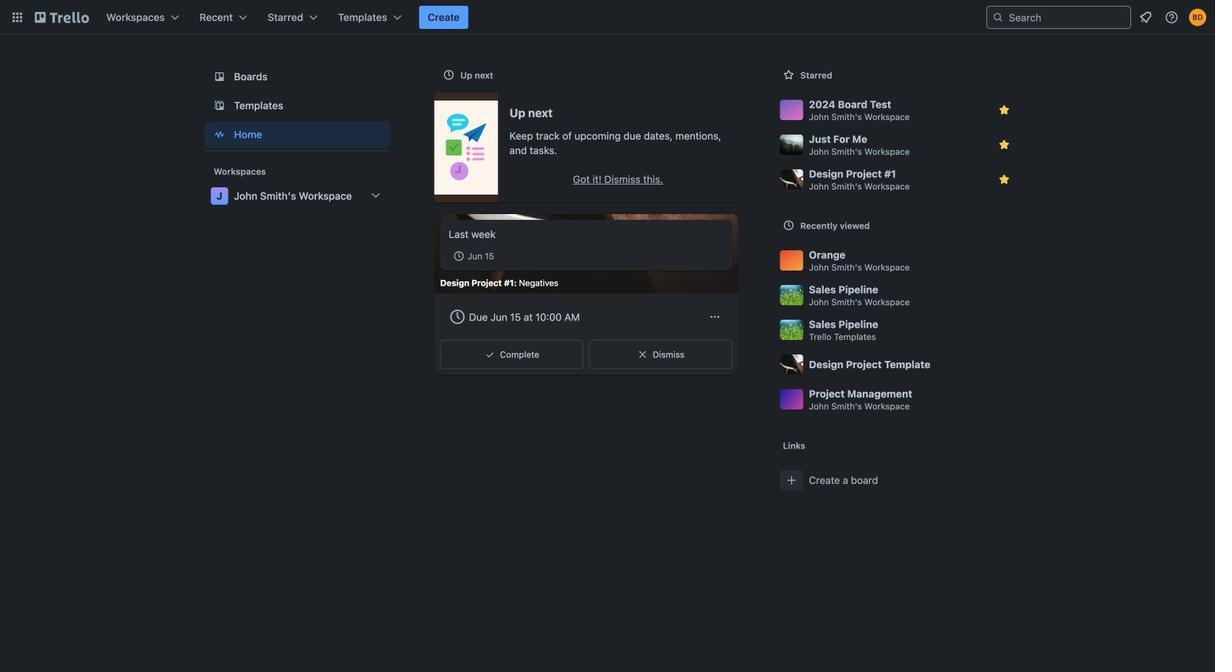 Task type: describe. For each thing, give the bounding box(es) containing it.
board image
[[211, 68, 228, 85]]

click to star just for me. it will show up at the top of your boards list. image
[[998, 138, 1012, 152]]

click to star 2024 board test. it will show up at the top of your boards list. image
[[998, 103, 1012, 117]]

template board image
[[211, 97, 228, 114]]

search image
[[993, 12, 1005, 23]]

Search field
[[1005, 7, 1131, 28]]

back to home image
[[35, 6, 89, 29]]



Task type: locate. For each thing, give the bounding box(es) containing it.
primary element
[[0, 0, 1216, 35]]

open information menu image
[[1165, 10, 1180, 25]]

home image
[[211, 126, 228, 143]]

barb dwyer (barbdwyer3) image
[[1190, 9, 1207, 26]]

click to star design project #1. it will show up at the top of your boards list. image
[[998, 172, 1012, 187]]

0 notifications image
[[1138, 9, 1155, 26]]



Task type: vqa. For each thing, say whether or not it's contained in the screenshot.
BARB DWYER (BARBDWYER3) image
yes



